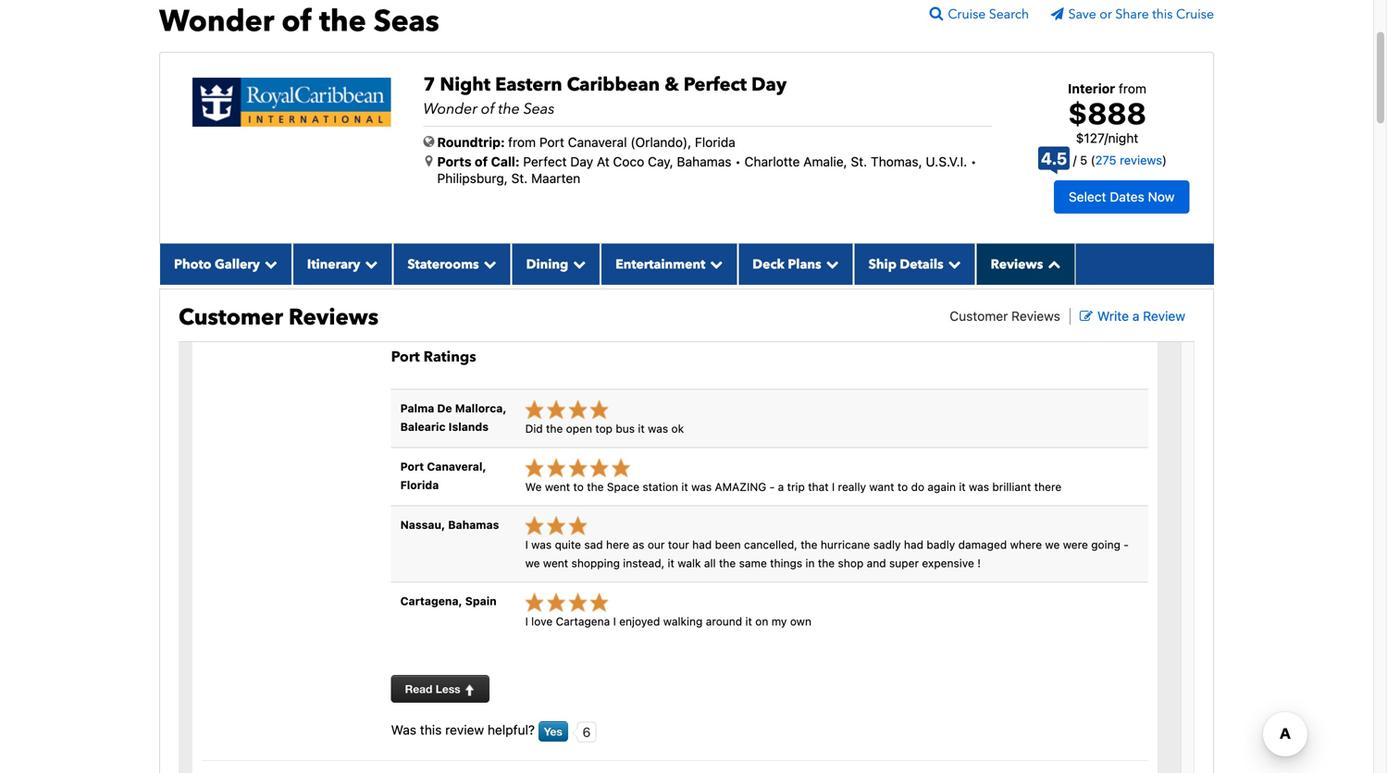 Task type: describe. For each thing, give the bounding box(es) containing it.
$888
[[1068, 96, 1146, 131]]

ship details button
[[854, 244, 976, 285]]

brilliant
[[992, 480, 1031, 493]]

open
[[566, 422, 592, 435]]

port ratings
[[391, 347, 476, 367]]

read less
[[405, 683, 464, 696]]

perfect inside ports of call: perfect day at coco cay, bahamas • charlotte amalie, st. thomas, u.s.v.i. • philipsburg, st. maarten
[[523, 154, 567, 169]]

gallery
[[215, 256, 260, 273]]

0 vertical spatial port
[[539, 135, 564, 150]]

(
[[1091, 153, 1095, 167]]

on
[[755, 615, 768, 628]]

i inside i was quite sad here as our tour had been cancelled, the hurricane sadly had badly damaged where we were going - we went shopping instead, it walk all the same things in the shop and super expensive !
[[525, 539, 528, 552]]

amalie,
[[803, 154, 847, 169]]

)
[[1162, 153, 1167, 167]]

dates
[[1110, 189, 1144, 204]]

port for port canaveral, florida
[[400, 460, 424, 473]]

i love cartagena i enjoyed walking around it on my own
[[525, 615, 811, 628]]

it right station
[[681, 480, 688, 493]]

6
[[583, 725, 591, 740]]

275
[[1095, 153, 1116, 167]]

want
[[869, 480, 894, 493]]

interior from $888 $127 / night
[[1068, 81, 1146, 146]]

chevron down image for entertainment
[[705, 258, 723, 270]]

deck plans button
[[738, 244, 854, 285]]

photo gallery
[[174, 256, 260, 273]]

0 vertical spatial st.
[[851, 154, 867, 169]]

call:
[[491, 154, 520, 169]]

did the open top bus it was ok
[[525, 422, 684, 435]]

same
[[739, 557, 767, 570]]

was
[[391, 723, 416, 738]]

that
[[808, 480, 829, 493]]

as
[[632, 539, 644, 552]]

reviews inside "dropdown button"
[[991, 256, 1043, 273]]

was left the amazing
[[691, 480, 712, 493]]

spain
[[465, 595, 497, 608]]

nassau, bahamas
[[400, 518, 499, 531]]

where
[[1010, 539, 1042, 552]]

0 horizontal spatial seas
[[374, 2, 439, 42]]

amazing
[[715, 480, 766, 493]]

/ inside 4.5 / 5 ( 275 reviews )
[[1073, 153, 1077, 167]]

staterooms
[[407, 256, 479, 273]]

palma
[[400, 402, 434, 415]]

less
[[436, 683, 460, 696]]

7
[[423, 72, 435, 98]]

i right that on the right bottom
[[832, 480, 835, 493]]

4.5 / 5 ( 275 reviews )
[[1041, 149, 1167, 169]]

again
[[928, 480, 956, 493]]

was this review helpful? yes
[[391, 723, 562, 739]]

globe image
[[423, 135, 434, 148]]

charlotte
[[744, 154, 800, 169]]

and
[[867, 557, 886, 570]]

walk
[[678, 557, 701, 570]]

chevron down image for staterooms
[[479, 258, 497, 270]]

roundtrip: from port canaveral (orlando), florida
[[437, 135, 735, 150]]

quite
[[555, 539, 581, 552]]

it left "on"
[[745, 615, 752, 628]]

wonder inside '7 night eastern caribbean & perfect day wonder of the seas'
[[423, 99, 477, 119]]

islands
[[448, 421, 489, 434]]

ports
[[437, 154, 471, 169]]

cancelled,
[[744, 539, 797, 552]]

went inside i was quite sad here as our tour had been cancelled, the hurricane sadly had badly damaged where we were going - we went shopping instead, it walk all the same things in the shop and super expensive !
[[543, 557, 568, 570]]

2 to from the left
[[897, 480, 908, 493]]

top
[[595, 422, 613, 435]]

share
[[1115, 6, 1149, 23]]

/ inside interior from $888 $127 / night
[[1104, 130, 1108, 146]]

search image
[[929, 6, 948, 21]]

0 horizontal spatial we
[[525, 557, 540, 570]]

it right bus
[[638, 422, 645, 435]]

reviews button
[[976, 244, 1075, 285]]

1 vertical spatial a
[[778, 480, 784, 493]]

review
[[445, 723, 484, 738]]

own
[[790, 615, 811, 628]]

i left the enjoyed
[[613, 615, 616, 628]]

my
[[771, 615, 787, 628]]

dining
[[526, 256, 568, 273]]

do
[[911, 480, 924, 493]]

cartagena,
[[400, 595, 462, 608]]

read
[[405, 683, 432, 696]]

- inside i was quite sad here as our tour had been cancelled, the hurricane sadly had badly damaged where we were going - we went shopping instead, it walk all the same things in the shop and super expensive !
[[1124, 539, 1129, 552]]

0 vertical spatial florida
[[695, 135, 735, 150]]

sadly
[[873, 539, 901, 552]]

photo gallery button
[[159, 244, 292, 285]]

0 vertical spatial went
[[545, 480, 570, 493]]

been
[[715, 539, 741, 552]]

now
[[1148, 189, 1175, 204]]

damaged
[[958, 539, 1007, 552]]

space
[[607, 480, 639, 493]]

nassau,
[[400, 518, 445, 531]]

canaveral
[[568, 135, 627, 150]]

chevron down image for itinerary
[[360, 258, 378, 270]]

caribbean
[[567, 72, 660, 98]]

cartagena
[[556, 615, 610, 628]]

maarten
[[531, 171, 580, 186]]

of for call:
[[475, 154, 488, 169]]

0 vertical spatial this
[[1152, 6, 1173, 23]]

port for port ratings
[[391, 347, 420, 367]]

$127
[[1076, 130, 1104, 146]]

cruise search link
[[929, 6, 1047, 23]]

day inside ports of call: perfect day at coco cay, bahamas • charlotte amalie, st. thomas, u.s.v.i. • philipsburg, st. maarten
[[570, 154, 593, 169]]

ship
[[869, 256, 897, 273]]

yes
[[544, 726, 562, 739]]

2 cruise from the left
[[1176, 6, 1214, 23]]

was left ok
[[648, 422, 668, 435]]

around
[[706, 615, 742, 628]]

0 vertical spatial -
[[769, 480, 775, 493]]

florida inside port canaveral, florida
[[400, 479, 439, 492]]

of inside '7 night eastern caribbean & perfect day wonder of the seas'
[[481, 99, 495, 119]]

expensive
[[922, 557, 974, 570]]

0 vertical spatial we
[[1045, 539, 1060, 552]]

i was quite sad here as our tour had been cancelled, the hurricane sadly had badly damaged where we were going - we went shopping instead, it walk all the same things in the shop and super expensive !
[[525, 539, 1129, 570]]

&
[[664, 72, 679, 98]]



Task type: locate. For each thing, give the bounding box(es) containing it.
bahamas right cay, on the top
[[677, 154, 731, 169]]

coco
[[613, 154, 644, 169]]

1 vertical spatial bahamas
[[448, 518, 499, 531]]

read less button
[[391, 676, 489, 703]]

/ left 5
[[1073, 153, 1077, 167]]

trip
[[787, 480, 805, 493]]

day down 'roundtrip: from port canaveral (orlando), florida'
[[570, 154, 593, 169]]

0 horizontal spatial a
[[778, 480, 784, 493]]

1 vertical spatial /
[[1073, 153, 1077, 167]]

bahamas right nassau,
[[448, 518, 499, 531]]

chevron up image
[[1043, 258, 1061, 270]]

itinerary
[[307, 256, 360, 273]]

of
[[282, 2, 312, 42], [481, 99, 495, 119], [475, 154, 488, 169]]

day
[[751, 72, 787, 98], [570, 154, 593, 169]]

1 vertical spatial went
[[543, 557, 568, 570]]

really
[[838, 480, 866, 493]]

of inside ports of call: perfect day at coco cay, bahamas • charlotte amalie, st. thomas, u.s.v.i. • philipsburg, st. maarten
[[475, 154, 488, 169]]

chevron down image inside itinerary dropdown button
[[360, 258, 378, 270]]

1 horizontal spatial wonder
[[423, 99, 477, 119]]

chevron down image inside photo gallery dropdown button
[[260, 258, 277, 270]]

sad
[[584, 539, 603, 552]]

7 night eastern caribbean & perfect day wonder of the seas
[[423, 72, 787, 119]]

0 vertical spatial a
[[1132, 308, 1139, 324]]

details
[[900, 256, 943, 273]]

photo
[[174, 256, 211, 273]]

chevron down image inside ship details dropdown button
[[943, 258, 961, 270]]

1 vertical spatial st.
[[511, 171, 528, 186]]

1 horizontal spatial day
[[751, 72, 787, 98]]

0 horizontal spatial customer
[[179, 302, 283, 333]]

2 horizontal spatial chevron down image
[[943, 258, 961, 270]]

1 to from the left
[[573, 480, 584, 493]]

(orlando),
[[630, 135, 691, 150]]

itinerary button
[[292, 244, 393, 285]]

chevron down image left 'itinerary'
[[260, 258, 277, 270]]

helpful?
[[488, 723, 535, 738]]

0 horizontal spatial -
[[769, 480, 775, 493]]

write
[[1097, 308, 1129, 324]]

1 vertical spatial florida
[[400, 479, 439, 492]]

enjoyed
[[619, 615, 660, 628]]

i left 'love'
[[525, 615, 528, 628]]

it left walk at the bottom
[[668, 557, 674, 570]]

- right going on the bottom right of page
[[1124, 539, 1129, 552]]

chevron down image inside entertainment dropdown button
[[705, 258, 723, 270]]

1 vertical spatial -
[[1124, 539, 1129, 552]]

0 vertical spatial /
[[1104, 130, 1108, 146]]

0 horizontal spatial had
[[692, 539, 712, 552]]

1 horizontal spatial a
[[1132, 308, 1139, 324]]

it
[[638, 422, 645, 435], [681, 480, 688, 493], [959, 480, 966, 493], [668, 557, 674, 570], [745, 615, 752, 628]]

1 horizontal spatial chevron down image
[[821, 258, 839, 270]]

save or share this cruise
[[1068, 6, 1214, 23]]

bus
[[616, 422, 635, 435]]

chevron down image for details
[[943, 258, 961, 270]]

0 horizontal spatial to
[[573, 480, 584, 493]]

from for port
[[508, 135, 536, 150]]

deck
[[753, 256, 785, 273]]

cruise search
[[948, 6, 1029, 23]]

day inside '7 night eastern caribbean & perfect day wonder of the seas'
[[751, 72, 787, 98]]

chevron down image for dining
[[568, 258, 586, 270]]

this inside was this review helpful? yes
[[420, 723, 442, 738]]

2 vertical spatial of
[[475, 154, 488, 169]]

275 reviews link
[[1095, 153, 1162, 167]]

port left ratings
[[391, 347, 420, 367]]

0 vertical spatial seas
[[374, 2, 439, 42]]

2 • from the left
[[971, 154, 977, 169]]

0 horizontal spatial st.
[[511, 171, 528, 186]]

went right we on the bottom left of the page
[[545, 480, 570, 493]]

0 horizontal spatial cruise
[[948, 6, 986, 23]]

3 chevron down image from the left
[[568, 258, 586, 270]]

de
[[437, 402, 452, 415]]

reviews up customer reviews link
[[991, 256, 1043, 273]]

plans
[[788, 256, 821, 273]]

0 horizontal spatial chevron down image
[[260, 258, 277, 270]]

customer reviews down reviews "dropdown button"
[[950, 308, 1060, 324]]

reviews
[[1120, 153, 1162, 167]]

of up philipsburg,
[[475, 154, 488, 169]]

2 chevron down image from the left
[[821, 258, 839, 270]]

write a review link
[[1080, 308, 1185, 324]]

1 horizontal spatial this
[[1152, 6, 1173, 23]]

customer down reviews "dropdown button"
[[950, 308, 1008, 324]]

bahamas inside ports of call: perfect day at coco cay, bahamas • charlotte amalie, st. thomas, u.s.v.i. • philipsburg, st. maarten
[[677, 154, 731, 169]]

chevron down image left ship
[[821, 258, 839, 270]]

wonder
[[159, 2, 274, 42], [423, 99, 477, 119]]

ship details
[[869, 256, 943, 273]]

chevron down image inside deck plans dropdown button
[[821, 258, 839, 270]]

to left space
[[573, 480, 584, 493]]

eastern
[[495, 72, 562, 98]]

going
[[1091, 539, 1120, 552]]

of down night
[[481, 99, 495, 119]]

we
[[1045, 539, 1060, 552], [525, 557, 540, 570]]

• right u.s.v.i.
[[971, 154, 977, 169]]

entertainment
[[616, 256, 705, 273]]

this
[[1152, 6, 1173, 23], [420, 723, 442, 738]]

a left trip
[[778, 480, 784, 493]]

it inside i was quite sad here as our tour had been cancelled, the hurricane sadly had badly damaged where we were going - we went shopping instead, it walk all the same things in the shop and super expensive !
[[668, 557, 674, 570]]

chevron down image left dining
[[479, 258, 497, 270]]

0 horizontal spatial perfect
[[523, 154, 567, 169]]

- left trip
[[769, 480, 775, 493]]

in
[[805, 557, 815, 570]]

palma de mallorca, balearic islands
[[400, 402, 507, 434]]

had up super at the right of page
[[904, 539, 923, 552]]

this right share
[[1152, 6, 1173, 23]]

0 horizontal spatial customer reviews
[[179, 302, 378, 333]]

went down quite
[[543, 557, 568, 570]]

1 horizontal spatial cruise
[[1176, 6, 1214, 23]]

florida up nassau,
[[400, 479, 439, 492]]

interior
[[1068, 81, 1115, 96]]

chevron down image inside dining dropdown button
[[568, 258, 586, 270]]

seas up 7
[[374, 2, 439, 42]]

reviews down 'itinerary'
[[289, 302, 378, 333]]

st. down call:
[[511, 171, 528, 186]]

1 horizontal spatial bahamas
[[677, 154, 731, 169]]

from up call:
[[508, 135, 536, 150]]

we left were
[[1045, 539, 1060, 552]]

4.5
[[1041, 149, 1067, 169]]

seas down the eastern
[[523, 99, 555, 119]]

• left the charlotte
[[735, 154, 741, 169]]

chevron down image inside staterooms dropdown button
[[479, 258, 497, 270]]

0 horizontal spatial day
[[570, 154, 593, 169]]

from inside interior from $888 $127 / night
[[1119, 81, 1146, 96]]

customer down the gallery
[[179, 302, 283, 333]]

we went to the space station it was amazing - a trip that i really want to do again it was brilliant there
[[525, 480, 1062, 493]]

/ up 4.5 / 5 ( 275 reviews )
[[1104, 130, 1108, 146]]

chevron down image left entertainment
[[568, 258, 586, 270]]

port down balearic
[[400, 460, 424, 473]]

instead,
[[623, 557, 664, 570]]

there
[[1034, 480, 1062, 493]]

2 chevron down image from the left
[[479, 258, 497, 270]]

perfect inside '7 night eastern caribbean & perfect day wonder of the seas'
[[684, 72, 747, 98]]

st. right amalie,
[[851, 154, 867, 169]]

the inside '7 night eastern caribbean & perfect day wonder of the seas'
[[498, 99, 520, 119]]

1 vertical spatial seas
[[523, 99, 555, 119]]

1 vertical spatial we
[[525, 557, 540, 570]]

chevron down image for plans
[[821, 258, 839, 270]]

1 horizontal spatial florida
[[695, 135, 735, 150]]

0 horizontal spatial florida
[[400, 479, 439, 492]]

balearic
[[400, 421, 446, 434]]

2 had from the left
[[904, 539, 923, 552]]

0 horizontal spatial wonder
[[159, 2, 274, 42]]

1 horizontal spatial seas
[[523, 99, 555, 119]]

select
[[1069, 189, 1106, 204]]

0 horizontal spatial /
[[1073, 153, 1077, 167]]

royal caribbean image
[[192, 78, 391, 127]]

-
[[769, 480, 775, 493], [1124, 539, 1129, 552]]

4 chevron down image from the left
[[705, 258, 723, 270]]

a right write
[[1132, 308, 1139, 324]]

reviews left edit image
[[1011, 308, 1060, 324]]

1 horizontal spatial customer
[[950, 308, 1008, 324]]

cruise left search
[[948, 6, 986, 23]]

1 horizontal spatial we
[[1045, 539, 1060, 552]]

0 vertical spatial wonder
[[159, 2, 274, 42]]

perfect right the &
[[684, 72, 747, 98]]

florida up ports of call: perfect day at coco cay, bahamas • charlotte amalie, st. thomas, u.s.v.i. • philipsburg, st. maarten
[[695, 135, 735, 150]]

thomas,
[[871, 154, 922, 169]]

it right the again
[[959, 480, 966, 493]]

1 vertical spatial wonder
[[423, 99, 477, 119]]

•
[[735, 154, 741, 169], [971, 154, 977, 169]]

philipsburg,
[[437, 171, 508, 186]]

chevron down image left the staterooms
[[360, 258, 378, 270]]

wonder of the seas main content
[[150, 0, 1223, 774]]

were
[[1063, 539, 1088, 552]]

cruise right share
[[1176, 6, 1214, 23]]

1 chevron down image from the left
[[360, 258, 378, 270]]

shop
[[838, 557, 864, 570]]

was left brilliant
[[969, 480, 989, 493]]

select          dates now
[[1069, 189, 1175, 204]]

to
[[573, 480, 584, 493], [897, 480, 908, 493]]

1 vertical spatial port
[[391, 347, 420, 367]]

from for $888
[[1119, 81, 1146, 96]]

1 chevron down image from the left
[[260, 258, 277, 270]]

port up maarten
[[539, 135, 564, 150]]

we up 'love'
[[525, 557, 540, 570]]

chevron down image left deck
[[705, 258, 723, 270]]

was left quite
[[531, 539, 552, 552]]

to left 'do'
[[897, 480, 908, 493]]

1 horizontal spatial customer reviews
[[950, 308, 1060, 324]]

2 vertical spatial port
[[400, 460, 424, 473]]

day up the charlotte
[[751, 72, 787, 98]]

1 vertical spatial from
[[508, 135, 536, 150]]

0 vertical spatial day
[[751, 72, 787, 98]]

1 vertical spatial perfect
[[523, 154, 567, 169]]

dining button
[[511, 244, 601, 285]]

ok
[[671, 422, 684, 435]]

had
[[692, 539, 712, 552], [904, 539, 923, 552]]

bahamas
[[677, 154, 731, 169], [448, 518, 499, 531]]

chevron down image
[[360, 258, 378, 270], [479, 258, 497, 270], [568, 258, 586, 270], [705, 258, 723, 270]]

1 vertical spatial this
[[420, 723, 442, 738]]

0 horizontal spatial •
[[735, 154, 741, 169]]

was inside i was quite sad here as our tour had been cancelled, the hurricane sadly had badly damaged where we were going - we went shopping instead, it walk all the same things in the shop and super expensive !
[[531, 539, 552, 552]]

seas inside '7 night eastern caribbean & perfect day wonder of the seas'
[[523, 99, 555, 119]]

perfect up maarten
[[523, 154, 567, 169]]

edit image
[[1080, 310, 1093, 323]]

roundtrip:
[[437, 135, 505, 150]]

chevron down image
[[260, 258, 277, 270], [821, 258, 839, 270], [943, 258, 961, 270]]

was
[[648, 422, 668, 435], [691, 480, 712, 493], [969, 480, 989, 493], [531, 539, 552, 552]]

1 horizontal spatial to
[[897, 480, 908, 493]]

our
[[648, 539, 665, 552]]

map marker image
[[425, 155, 433, 168]]

1 had from the left
[[692, 539, 712, 552]]

ports of call: perfect day at coco cay, bahamas • charlotte amalie, st. thomas, u.s.v.i. • philipsburg, st. maarten
[[437, 154, 977, 186]]

0 horizontal spatial bahamas
[[448, 518, 499, 531]]

1 horizontal spatial -
[[1124, 539, 1129, 552]]

1 horizontal spatial perfect
[[684, 72, 747, 98]]

customer reviews down the gallery
[[179, 302, 378, 333]]

0 horizontal spatial this
[[420, 723, 442, 738]]

1 • from the left
[[735, 154, 741, 169]]

i left quite
[[525, 539, 528, 552]]

from right 'interior'
[[1119, 81, 1146, 96]]

0 vertical spatial from
[[1119, 81, 1146, 96]]

this right was
[[420, 723, 442, 738]]

!
[[977, 557, 981, 570]]

1 horizontal spatial st.
[[851, 154, 867, 169]]

a
[[1132, 308, 1139, 324], [778, 480, 784, 493]]

port canaveral, florida
[[400, 460, 486, 492]]

customer reviews
[[179, 302, 378, 333], [950, 308, 1060, 324]]

seas
[[374, 2, 439, 42], [523, 99, 555, 119]]

chevron down image right ship
[[943, 258, 961, 270]]

0 vertical spatial bahamas
[[677, 154, 731, 169]]

1 horizontal spatial /
[[1104, 130, 1108, 146]]

paper plane image
[[1051, 8, 1068, 21]]

wonder of the seas
[[159, 2, 439, 42]]

of for the
[[282, 2, 312, 42]]

from
[[1119, 81, 1146, 96], [508, 135, 536, 150]]

we
[[525, 480, 542, 493]]

night
[[1108, 130, 1138, 146]]

station
[[643, 480, 678, 493]]

1 horizontal spatial •
[[971, 154, 977, 169]]

0 vertical spatial of
[[282, 2, 312, 42]]

1 horizontal spatial from
[[1119, 81, 1146, 96]]

had up all
[[692, 539, 712, 552]]

0 horizontal spatial from
[[508, 135, 536, 150]]

walking
[[663, 615, 703, 628]]

u.s.v.i.
[[926, 154, 967, 169]]

1 cruise from the left
[[948, 6, 986, 23]]

of up "royal caribbean" image in the left top of the page
[[282, 2, 312, 42]]

1 horizontal spatial had
[[904, 539, 923, 552]]

chevron down image for gallery
[[260, 258, 277, 270]]

customer reviews link
[[950, 308, 1060, 324]]

yes button
[[538, 722, 568, 742]]

3 chevron down image from the left
[[943, 258, 961, 270]]

1 vertical spatial day
[[570, 154, 593, 169]]

0 vertical spatial perfect
[[684, 72, 747, 98]]

1 vertical spatial of
[[481, 99, 495, 119]]

port inside port canaveral, florida
[[400, 460, 424, 473]]



Task type: vqa. For each thing, say whether or not it's contained in the screenshot.
Eastern in the top left of the page
yes



